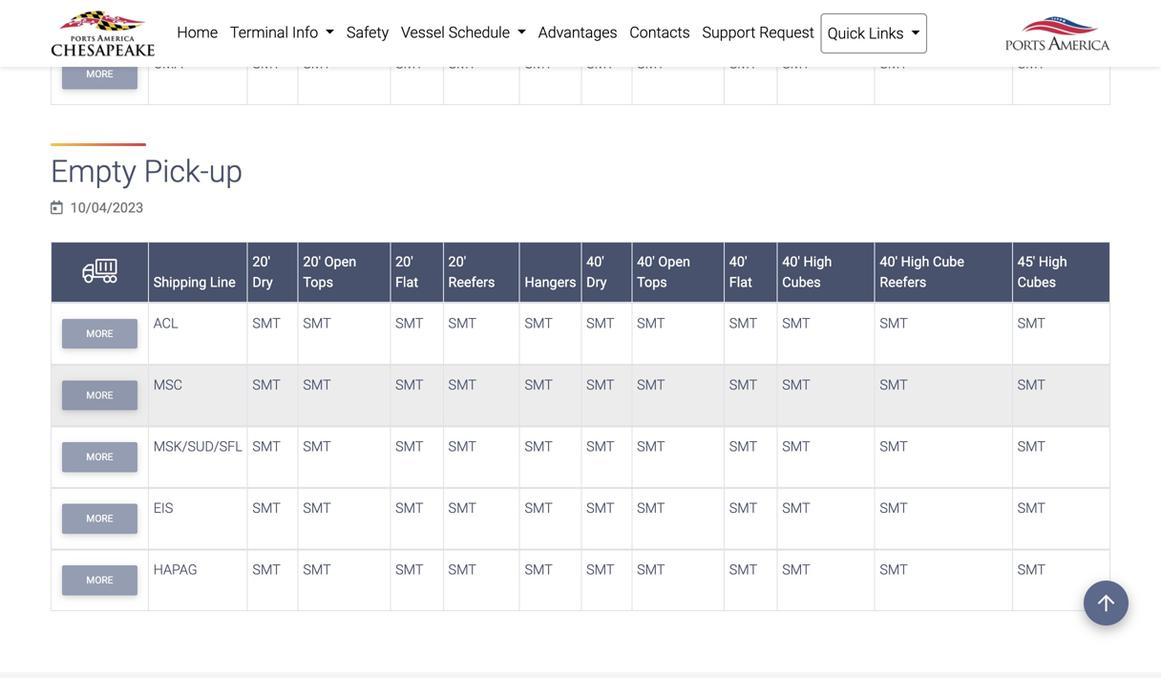 Task type: vqa. For each thing, say whether or not it's contained in the screenshot.
YOUR for Choose
no



Task type: describe. For each thing, give the bounding box(es) containing it.
empty
[[51, 154, 136, 189]]

20' for 20' reefers
[[449, 254, 466, 270]]

high for 40' high cubes
[[804, 254, 832, 270]]

support request
[[703, 23, 815, 42]]

40' for 40' dry
[[587, 254, 605, 270]]

terminal
[[230, 23, 289, 42]]

go to top image
[[1084, 581, 1129, 626]]

advantages
[[539, 23, 618, 42]]

40' for 40' high cube reefers
[[880, 254, 898, 270]]

20' reefers
[[449, 254, 495, 290]]

vessel schedule link
[[395, 13, 533, 52]]

20' for 20' flat
[[396, 254, 413, 270]]

contacts link
[[624, 13, 697, 52]]

acl
[[154, 315, 178, 331]]

support
[[703, 23, 756, 42]]

request
[[760, 23, 815, 42]]

info
[[292, 23, 318, 42]]

45' high cubes
[[1018, 254, 1068, 290]]

dry for 20' dry
[[253, 274, 273, 290]]

flat for 40' flat
[[730, 274, 753, 290]]

40' for 40' flat
[[730, 254, 748, 270]]

links
[[869, 24, 904, 43]]

1 reefers from the left
[[449, 274, 495, 290]]

msk/sud/sfl
[[154, 438, 243, 455]]

quick
[[828, 24, 866, 43]]

pick-
[[144, 154, 209, 189]]

up
[[209, 154, 243, 189]]

open for 40' open tops
[[659, 254, 691, 270]]

safety
[[347, 23, 389, 42]]

40' high cubes
[[783, 254, 832, 290]]

empty pick-up
[[51, 154, 243, 189]]

shipping line
[[154, 274, 236, 290]]



Task type: locate. For each thing, give the bounding box(es) containing it.
40' for 40' open tops
[[637, 254, 655, 270]]

schedule
[[449, 23, 510, 42]]

5 40' from the left
[[880, 254, 898, 270]]

high inside 40' high cubes
[[804, 254, 832, 270]]

2 dry from the left
[[587, 274, 607, 290]]

1 flat from the left
[[396, 274, 419, 290]]

open
[[324, 254, 357, 270], [659, 254, 691, 270]]

high
[[804, 254, 832, 270], [902, 254, 930, 270], [1039, 254, 1068, 270]]

eis
[[154, 500, 173, 516]]

0 horizontal spatial reefers
[[449, 274, 495, 290]]

40'
[[587, 254, 605, 270], [637, 254, 655, 270], [730, 254, 748, 270], [783, 254, 801, 270], [880, 254, 898, 270]]

shipping
[[154, 274, 207, 290]]

1 horizontal spatial high
[[902, 254, 930, 270]]

open inside 20' open tops
[[324, 254, 357, 270]]

tops inside 20' open tops
[[303, 274, 333, 290]]

0 horizontal spatial high
[[804, 254, 832, 270]]

20' left '20' reefers'
[[396, 254, 413, 270]]

flat left 40' high cubes
[[730, 274, 753, 290]]

cubes for 45'
[[1018, 274, 1057, 290]]

2 tops from the left
[[637, 274, 668, 290]]

2 horizontal spatial high
[[1039, 254, 1068, 270]]

tops for 40'
[[637, 274, 668, 290]]

dry
[[253, 274, 273, 290], [587, 274, 607, 290]]

2 cubes from the left
[[1018, 274, 1057, 290]]

1 cubes from the left
[[783, 274, 821, 290]]

open inside 40' open tops
[[659, 254, 691, 270]]

high inside the 45' high cubes
[[1039, 254, 1068, 270]]

45'
[[1018, 254, 1036, 270]]

2 open from the left
[[659, 254, 691, 270]]

high right 45' in the right of the page
[[1039, 254, 1068, 270]]

3 high from the left
[[1039, 254, 1068, 270]]

40' high cube reefers
[[880, 254, 965, 290]]

1 horizontal spatial tops
[[637, 274, 668, 290]]

4 40' from the left
[[783, 254, 801, 270]]

1 tops from the left
[[303, 274, 333, 290]]

1 horizontal spatial cubes
[[1018, 274, 1057, 290]]

hangers
[[525, 274, 577, 290]]

1 20' from the left
[[253, 254, 270, 270]]

40' left 40' open tops on the top right of page
[[587, 254, 605, 270]]

cubes for 40'
[[783, 274, 821, 290]]

20' dry
[[253, 254, 273, 290]]

40' open tops
[[637, 254, 691, 290]]

20' for 20' dry
[[253, 254, 270, 270]]

line
[[210, 274, 236, 290]]

20' inside '20' reefers'
[[449, 254, 466, 270]]

open left 20' flat
[[324, 254, 357, 270]]

1 dry from the left
[[253, 274, 273, 290]]

2 reefers from the left
[[880, 274, 927, 290]]

10/04/2023
[[70, 200, 143, 216]]

vessel schedule
[[401, 23, 514, 42]]

1 40' from the left
[[587, 254, 605, 270]]

20' right 20' flat
[[449, 254, 466, 270]]

0 horizontal spatial cubes
[[783, 274, 821, 290]]

2 flat from the left
[[730, 274, 753, 290]]

40' inside 40' open tops
[[637, 254, 655, 270]]

20'
[[253, 254, 270, 270], [303, 254, 321, 270], [396, 254, 413, 270], [449, 254, 466, 270]]

high right 40' flat
[[804, 254, 832, 270]]

terminal info link
[[224, 13, 341, 52]]

reefers
[[449, 274, 495, 290], [880, 274, 927, 290]]

high for 45' high cubes
[[1039, 254, 1068, 270]]

0 horizontal spatial open
[[324, 254, 357, 270]]

40' left cube
[[880, 254, 898, 270]]

0 horizontal spatial flat
[[396, 274, 419, 290]]

tops right 20' dry
[[303, 274, 333, 290]]

contacts
[[630, 23, 690, 42]]

40' inside 40' flat
[[730, 254, 748, 270]]

cubes down 45' in the right of the page
[[1018, 274, 1057, 290]]

20' inside 20' dry
[[253, 254, 270, 270]]

open left 40' flat
[[659, 254, 691, 270]]

cubes right 40' flat
[[783, 274, 821, 290]]

high for 40' high cube reefers
[[902, 254, 930, 270]]

20' left 20' open tops
[[253, 254, 270, 270]]

1 horizontal spatial open
[[659, 254, 691, 270]]

3 40' from the left
[[730, 254, 748, 270]]

20' inside 20' flat
[[396, 254, 413, 270]]

0 horizontal spatial tops
[[303, 274, 333, 290]]

flat
[[396, 274, 419, 290], [730, 274, 753, 290]]

support request link
[[697, 13, 821, 52]]

40' right 40' dry
[[637, 254, 655, 270]]

4 20' from the left
[[449, 254, 466, 270]]

2 high from the left
[[902, 254, 930, 270]]

40' left 40' high cubes
[[730, 254, 748, 270]]

cubes inside the 45' high cubes
[[1018, 274, 1057, 290]]

high inside 40' high cube reefers
[[902, 254, 930, 270]]

tops right 40' dry
[[637, 274, 668, 290]]

40' inside 40' dry
[[587, 254, 605, 270]]

quick links
[[828, 24, 908, 43]]

home link
[[171, 13, 224, 52]]

smt
[[253, 55, 281, 72], [303, 55, 331, 72], [396, 55, 424, 72], [449, 55, 477, 72], [525, 55, 553, 72], [587, 55, 615, 72], [637, 55, 665, 72], [730, 55, 758, 72], [783, 55, 811, 72], [880, 55, 908, 72], [1018, 55, 1046, 72], [253, 315, 281, 331], [303, 315, 331, 331], [396, 315, 424, 331], [449, 315, 477, 331], [525, 315, 553, 331], [253, 377, 281, 393], [303, 377, 331, 393], [396, 377, 424, 393], [449, 377, 477, 393], [525, 377, 553, 393], [253, 438, 281, 455], [303, 438, 331, 455], [396, 438, 424, 455], [449, 438, 477, 455], [525, 438, 553, 455], [253, 500, 281, 516], [303, 500, 331, 516], [396, 500, 424, 516], [449, 500, 477, 516], [525, 500, 553, 516], [253, 562, 281, 578], [303, 562, 331, 578], [396, 562, 424, 578], [449, 562, 477, 578], [525, 562, 553, 578]]

reefers inside 40' high cube reefers
[[880, 274, 927, 290]]

1 horizontal spatial reefers
[[880, 274, 927, 290]]

1 open from the left
[[324, 254, 357, 270]]

tops for 20'
[[303, 274, 333, 290]]

flat left '20' reefers'
[[396, 274, 419, 290]]

quick links link
[[821, 13, 928, 54]]

1 high from the left
[[804, 254, 832, 270]]

dry right hangers
[[587, 274, 607, 290]]

40' inside 40' high cube reefers
[[880, 254, 898, 270]]

tops
[[303, 274, 333, 290], [637, 274, 668, 290]]

20' inside 20' open tops
[[303, 254, 321, 270]]

cubes
[[783, 274, 821, 290], [1018, 274, 1057, 290]]

40' for 40' high cubes
[[783, 254, 801, 270]]

2 40' from the left
[[637, 254, 655, 270]]

flat for 20' flat
[[396, 274, 419, 290]]

hapag
[[154, 562, 197, 578]]

cube
[[933, 254, 965, 270]]

cubes inside 40' high cubes
[[783, 274, 821, 290]]

0 horizontal spatial dry
[[253, 274, 273, 290]]

3 20' from the left
[[396, 254, 413, 270]]

2 20' from the left
[[303, 254, 321, 270]]

20' right 20' dry
[[303, 254, 321, 270]]

40' flat
[[730, 254, 753, 290]]

terminal info
[[230, 23, 322, 42]]

40' inside 40' high cubes
[[783, 254, 801, 270]]

tops inside 40' open tops
[[637, 274, 668, 290]]

20' open tops
[[303, 254, 357, 290]]

high left cube
[[902, 254, 930, 270]]

dry right line at the top left
[[253, 274, 273, 290]]

open for 20' open tops
[[324, 254, 357, 270]]

1 horizontal spatial dry
[[587, 274, 607, 290]]

20' for 20' open tops
[[303, 254, 321, 270]]

msc
[[154, 377, 183, 393]]

40' dry
[[587, 254, 607, 290]]

cma
[[154, 55, 183, 72]]

safety link
[[341, 13, 395, 52]]

calendar day image
[[51, 201, 63, 215]]

20' flat
[[396, 254, 419, 290]]

1 horizontal spatial flat
[[730, 274, 753, 290]]

vessel
[[401, 23, 445, 42]]

home
[[177, 23, 218, 42]]

advantages link
[[533, 13, 624, 52]]

dry for 40' dry
[[587, 274, 607, 290]]

40' right 40' flat
[[783, 254, 801, 270]]



